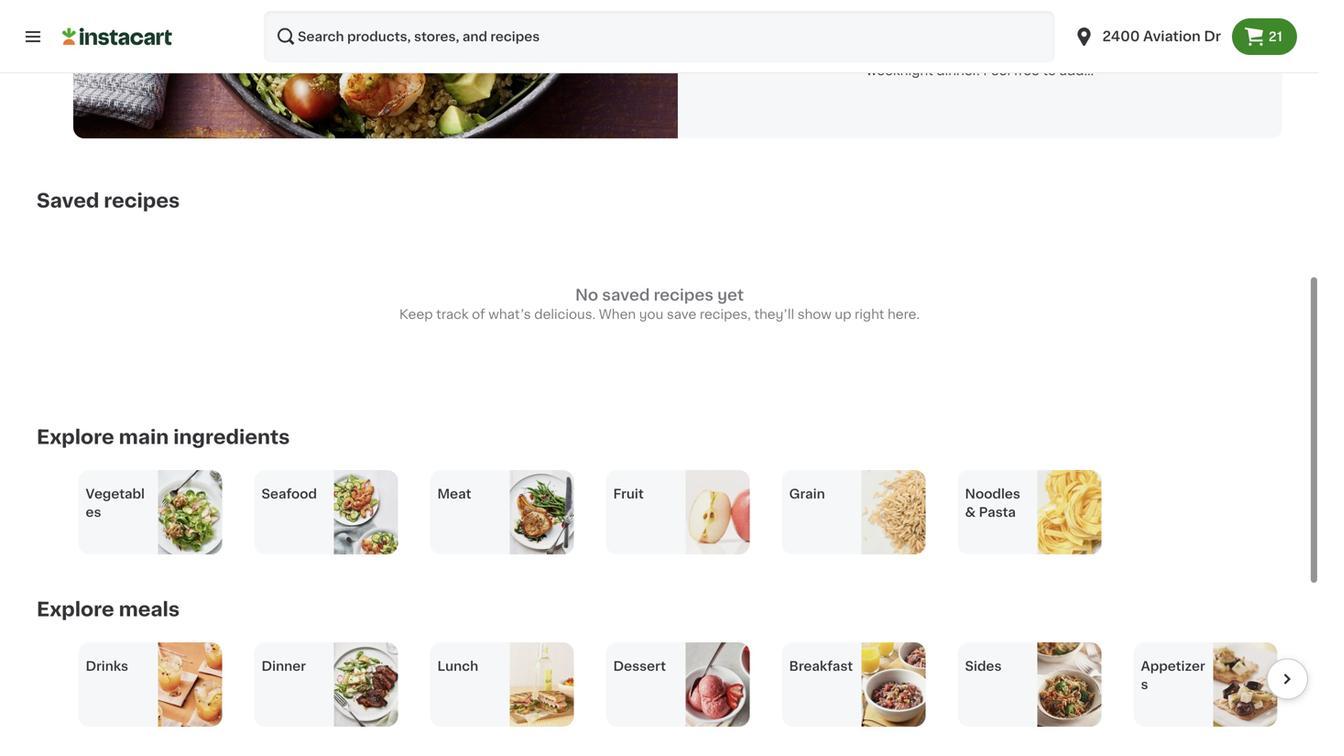 Task type: describe. For each thing, give the bounding box(es) containing it.
drinks link
[[78, 642, 222, 727]]

drinks
[[86, 660, 128, 673]]

saved recipes
[[37, 191, 180, 210]]

healthy,
[[1060, 28, 1112, 40]]

add...
[[1060, 64, 1094, 77]]

these
[[719, 28, 759, 40]]

es
[[86, 506, 101, 519]]

shrimp
[[762, 28, 806, 40]]

aviation
[[1144, 30, 1201, 43]]

yet
[[718, 287, 744, 303]]

up
[[835, 308, 852, 321]]

vegetabl es
[[86, 488, 145, 519]]

save
[[667, 308, 697, 321]]

minutes
[[793, 46, 845, 59]]

in
[[902, 46, 914, 59]]

&
[[965, 506, 976, 519]]

Search field
[[264, 11, 1055, 62]]

item carousel region
[[37, 642, 1309, 727]]

bowls
[[931, 28, 968, 40]]

appetizer
[[1141, 660, 1206, 673]]

meals
[[119, 600, 180, 619]]

what's
[[489, 308, 531, 321]]

21
[[1269, 30, 1283, 43]]

instacart logo image
[[62, 26, 172, 48]]

explore for explore main ingredients
[[37, 428, 114, 447]]

keep
[[399, 308, 433, 321]]

these shrimp and pesto buddha bowls are delicious, healthy, pretty and take less than 30 minutes to prep. in other words, they're basically the ultimate easy weeknight dinner. feel free to add...
[[719, 28, 1242, 77]]

2 and from the left
[[1158, 28, 1182, 40]]

noodles
[[965, 488, 1021, 500]]

take
[[1185, 28, 1213, 40]]

no
[[576, 287, 599, 303]]

of
[[472, 308, 485, 321]]

pasta
[[979, 506, 1016, 519]]

dr
[[1204, 30, 1221, 43]]

delicious,
[[995, 28, 1057, 40]]

meat
[[438, 488, 472, 500]]

dessert
[[614, 660, 666, 673]]

fruit
[[614, 488, 644, 500]]

dinner.
[[937, 64, 980, 77]]

recipes inside no saved recipes yet keep track of what's delicious. when you save recipes, they'll show up right here.
[[654, 287, 714, 303]]

show
[[798, 308, 832, 321]]

saved
[[602, 287, 650, 303]]

1 horizontal spatial to
[[1043, 64, 1057, 77]]

vegetabl es link
[[78, 470, 222, 554]]

recipes,
[[700, 308, 751, 321]]

grain
[[789, 488, 825, 500]]

words,
[[954, 46, 997, 59]]

dessert link
[[606, 642, 750, 727]]

saved
[[37, 191, 99, 210]]

no saved recipes yet keep track of what's delicious. when you save recipes, they'll show up right here.
[[399, 287, 920, 321]]

delicious.
[[534, 308, 596, 321]]

explore meals
[[37, 600, 180, 619]]

dinner link
[[254, 642, 398, 727]]

explore main ingredients
[[37, 428, 290, 447]]

appetizer s
[[1141, 660, 1206, 691]]

1 and from the left
[[809, 28, 834, 40]]

0 vertical spatial recipes
[[104, 191, 180, 210]]

vegetabl
[[86, 488, 145, 500]]

explore for explore meals
[[37, 600, 114, 619]]

feel
[[984, 64, 1011, 77]]

they're
[[1000, 46, 1046, 59]]



Task type: locate. For each thing, give the bounding box(es) containing it.
they'll
[[754, 308, 795, 321]]

pretty
[[1115, 28, 1154, 40]]

weeknight
[[867, 64, 934, 77]]

recipes up save
[[654, 287, 714, 303]]

0 horizontal spatial recipes
[[104, 191, 180, 210]]

and up ultimate
[[1158, 28, 1182, 40]]

1 vertical spatial recipes
[[654, 287, 714, 303]]

lunch
[[438, 660, 479, 673]]

2400 aviation dr button
[[1074, 11, 1221, 62]]

seafood link
[[254, 470, 398, 554]]

explore up drinks
[[37, 600, 114, 619]]

free
[[1014, 64, 1040, 77]]

right
[[855, 308, 885, 321]]

buddha
[[877, 28, 927, 40]]

basically
[[1049, 46, 1106, 59]]

dinner
[[262, 660, 306, 673]]

ultimate
[[1134, 46, 1186, 59]]

1 vertical spatial explore
[[37, 600, 114, 619]]

pesto
[[837, 28, 874, 40]]

here.
[[888, 308, 920, 321]]

explore
[[37, 428, 114, 447], [37, 600, 114, 619]]

recipes right the saved
[[104, 191, 180, 210]]

than
[[741, 46, 769, 59]]

sides link
[[958, 642, 1102, 727]]

appetizer s link
[[1134, 642, 1278, 727]]

recipes
[[104, 191, 180, 210], [654, 287, 714, 303]]

0 horizontal spatial to
[[849, 46, 862, 59]]

easy
[[1190, 46, 1221, 59]]

2400 aviation dr
[[1103, 30, 1221, 43]]

breakfast
[[789, 660, 853, 673]]

sides
[[965, 660, 1002, 673]]

lunch link
[[430, 642, 574, 727]]

None search field
[[264, 11, 1055, 62]]

1 horizontal spatial recipes
[[654, 287, 714, 303]]

fruit link
[[606, 470, 750, 554]]

and
[[809, 28, 834, 40], [1158, 28, 1182, 40]]

2400 aviation dr button
[[1063, 11, 1232, 62]]

to down pesto
[[849, 46, 862, 59]]

meat link
[[430, 470, 574, 554]]

these shrimp and pesto buddha bowls are delicious, healthy, pretty and take less than 30 minutes to prep. in other words, they're basically the ultimate easy weeknight dinner. feel free to add... link
[[73, 0, 1283, 138]]

s
[[1141, 678, 1149, 691]]

2400
[[1103, 30, 1140, 43]]

seafood
[[262, 488, 317, 500]]

other
[[917, 46, 951, 59]]

noodles & pasta
[[965, 488, 1021, 519]]

0 vertical spatial to
[[849, 46, 862, 59]]

0 horizontal spatial and
[[809, 28, 834, 40]]

2 explore from the top
[[37, 600, 114, 619]]

noodles & pasta link
[[958, 470, 1102, 554]]

you
[[639, 308, 664, 321]]

track
[[436, 308, 469, 321]]

explore left main
[[37, 428, 114, 447]]

main
[[119, 428, 169, 447]]

when
[[599, 308, 636, 321]]

1 explore from the top
[[37, 428, 114, 447]]

the
[[1109, 46, 1130, 59]]

21 button
[[1232, 18, 1298, 55]]

to
[[849, 46, 862, 59], [1043, 64, 1057, 77]]

0 vertical spatial explore
[[37, 428, 114, 447]]

1 vertical spatial to
[[1043, 64, 1057, 77]]

30
[[773, 46, 790, 59]]

less
[[1216, 28, 1242, 40]]

breakfast link
[[782, 642, 926, 727]]

are
[[972, 28, 992, 40]]

prep.
[[865, 46, 898, 59]]

grain link
[[782, 470, 926, 554]]

and up minutes
[[809, 28, 834, 40]]

ingredients
[[173, 428, 290, 447]]

1 horizontal spatial and
[[1158, 28, 1182, 40]]

to right free
[[1043, 64, 1057, 77]]



Task type: vqa. For each thing, say whether or not it's contained in the screenshot.
(13)
no



